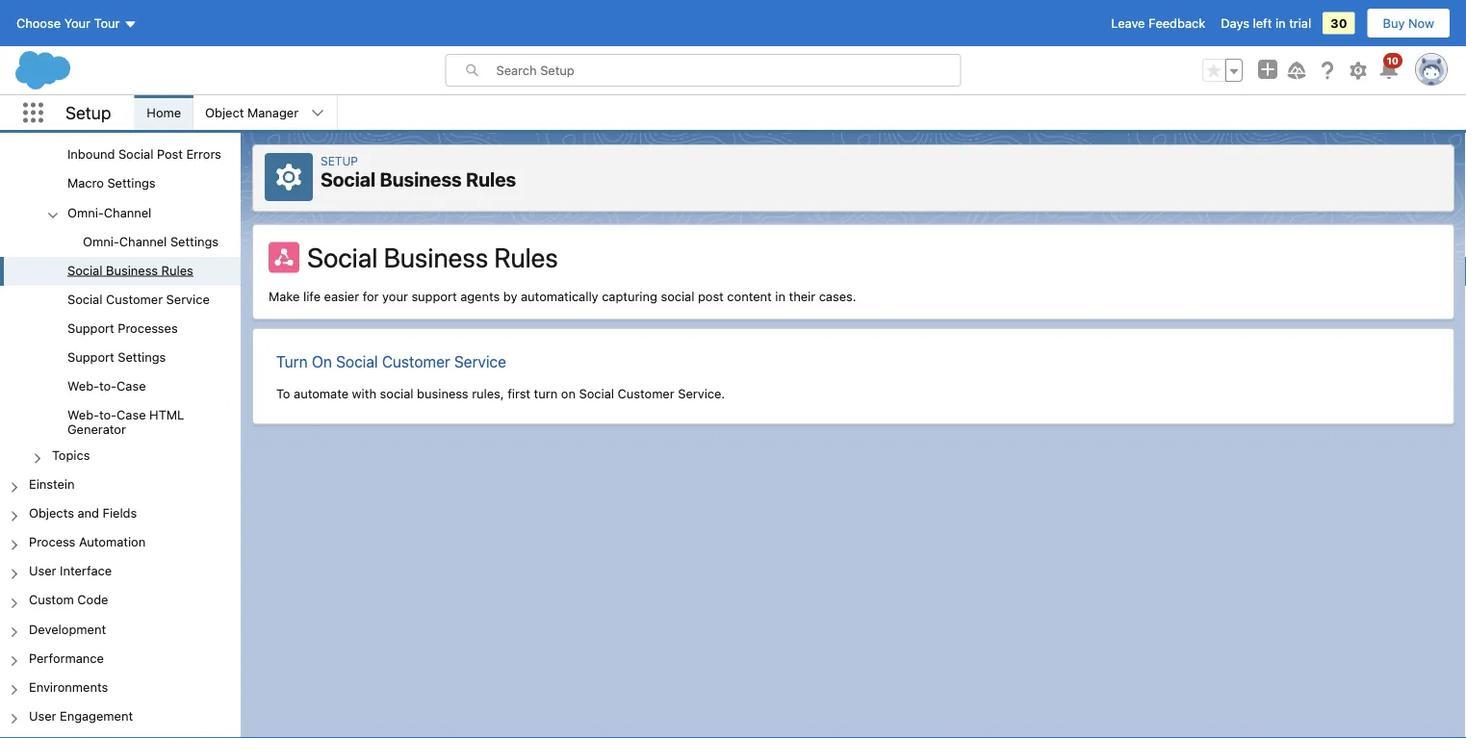 Task type: describe. For each thing, give the bounding box(es) containing it.
social up easier at the top left
[[307, 241, 378, 273]]

and
[[77, 506, 99, 520]]

custom
[[29, 593, 74, 607]]

field service settings
[[83, 118, 209, 132]]

user for user engagement
[[29, 709, 56, 723]]

user interface
[[29, 564, 112, 578]]

easier
[[324, 289, 359, 304]]

user interface link
[[29, 564, 112, 581]]

web- for web-to-case html generator
[[67, 408, 99, 422]]

settings down processes
[[118, 350, 166, 364]]

processes
[[118, 321, 178, 335]]

fields
[[103, 506, 137, 520]]

social down social business rules tree item
[[67, 292, 103, 306]]

social right the on
[[579, 387, 614, 401]]

30
[[1331, 16, 1348, 30]]

environments
[[29, 680, 108, 694]]

rules,
[[472, 387, 504, 401]]

1 vertical spatial in
[[775, 289, 786, 304]]

with
[[352, 387, 376, 401]]

buy now button
[[1367, 8, 1451, 39]]

buy now
[[1383, 16, 1435, 30]]

inbound
[[67, 147, 115, 161]]

omni-channel tree item
[[0, 199, 241, 257]]

settings up post
[[161, 118, 209, 132]]

social inside tree item
[[67, 263, 103, 277]]

buy
[[1383, 16, 1405, 30]]

0 vertical spatial service
[[114, 118, 158, 132]]

turn
[[276, 352, 308, 371]]

inbound social post errors link
[[67, 147, 221, 164]]

feedback
[[1149, 16, 1206, 30]]

manager
[[247, 105, 299, 120]]

case for web-to-case html generator
[[117, 408, 146, 422]]

support settings link
[[67, 350, 166, 367]]

choose your tour button
[[15, 8, 138, 39]]

setup for setup social business rules
[[321, 154, 358, 168]]

group for einstein
[[0, 0, 241, 471]]

social customer service link
[[67, 292, 210, 309]]

support settings
[[67, 350, 166, 364]]

to- for web-to-case
[[99, 379, 117, 393]]

user for user interface
[[29, 564, 56, 578]]

web- for web-to-case
[[67, 379, 99, 393]]

object manager
[[205, 105, 299, 120]]

social inside setup social business rules
[[321, 168, 376, 191]]

generator
[[67, 422, 126, 436]]

now
[[1409, 16, 1435, 30]]

development
[[29, 622, 106, 636]]

macro settings link
[[67, 176, 156, 193]]

omni-channel settings
[[83, 234, 219, 248]]

service.
[[678, 387, 725, 401]]

leave feedback
[[1111, 16, 1206, 30]]

Search Setup text field
[[496, 55, 960, 86]]

support
[[412, 289, 457, 304]]

for
[[363, 289, 379, 304]]

environments link
[[29, 680, 108, 697]]

case for web-to-case
[[117, 379, 146, 393]]

business inside tree item
[[106, 263, 158, 277]]

left
[[1253, 16, 1272, 30]]

leave
[[1111, 16, 1145, 30]]

home link
[[135, 95, 193, 130]]

group for topics
[[0, 0, 241, 442]]

make
[[269, 289, 300, 304]]

web-to-case html generator link
[[67, 408, 241, 436]]

process automation link
[[29, 535, 146, 552]]

turn on social customer service
[[276, 352, 506, 371]]

tour
[[94, 16, 120, 30]]

2 vertical spatial service
[[454, 352, 506, 371]]

process automation
[[29, 535, 146, 549]]

performance
[[29, 651, 104, 665]]

business inside setup social business rules
[[380, 168, 462, 191]]

to- for web-to-case html generator
[[99, 408, 117, 422]]

web-to-case html generator
[[67, 408, 184, 436]]

macro settings
[[67, 176, 156, 190]]

omni- for omni-channel
[[67, 205, 104, 219]]

errors
[[186, 147, 221, 161]]

topics
[[52, 448, 90, 462]]

custom code link
[[29, 593, 108, 610]]

object
[[205, 105, 244, 120]]

engagement
[[60, 709, 133, 723]]

your
[[64, 16, 91, 30]]

code
[[77, 593, 108, 607]]

social business rules link
[[67, 263, 193, 280]]



Task type: locate. For each thing, give the bounding box(es) containing it.
1 case from the top
[[117, 379, 146, 393]]

omni- down omni-channel link
[[83, 234, 119, 248]]

social down omni-channel tree item
[[67, 263, 103, 277]]

field service settings link
[[83, 118, 209, 135]]

user engagement
[[29, 709, 133, 723]]

development link
[[29, 622, 106, 639]]

by
[[503, 289, 517, 304]]

user engagement link
[[29, 709, 133, 726]]

2 horizontal spatial customer
[[618, 387, 675, 401]]

user
[[29, 564, 56, 578], [29, 709, 56, 723]]

object manager link
[[194, 95, 310, 130]]

1 horizontal spatial in
[[1276, 16, 1286, 30]]

1 vertical spatial case
[[117, 408, 146, 422]]

on
[[561, 387, 576, 401]]

support up web-to-case
[[67, 350, 114, 364]]

social business rules tree item
[[0, 257, 241, 286]]

support processes
[[67, 321, 178, 335]]

einstein link
[[29, 477, 75, 494]]

0 horizontal spatial customer
[[106, 292, 163, 306]]

home
[[147, 105, 181, 120]]

social down field service settings link
[[118, 147, 153, 161]]

omni-channel
[[67, 205, 152, 219]]

1 vertical spatial setup
[[321, 154, 358, 168]]

2 vertical spatial customer
[[618, 387, 675, 401]]

web- inside the web-to-case html generator
[[67, 408, 99, 422]]

channel inside 'link'
[[119, 234, 167, 248]]

1 vertical spatial service
[[166, 292, 210, 306]]

customer down social business rules link
[[106, 292, 163, 306]]

social business rules up support
[[307, 241, 558, 273]]

capturing
[[602, 289, 657, 304]]

days left in trial
[[1221, 16, 1312, 30]]

customer left the service.
[[618, 387, 675, 401]]

1 horizontal spatial service
[[166, 292, 210, 306]]

to-
[[99, 379, 117, 393], [99, 408, 117, 422]]

web-to-case
[[67, 379, 146, 393]]

in left their
[[775, 289, 786, 304]]

service up inbound social post errors
[[114, 118, 158, 132]]

settings down inbound social post errors link
[[107, 176, 156, 190]]

social business rules up social customer service
[[67, 263, 193, 277]]

2 case from the top
[[117, 408, 146, 422]]

0 vertical spatial omni-
[[67, 205, 104, 219]]

0 vertical spatial channel
[[104, 205, 152, 219]]

1 horizontal spatial customer
[[382, 352, 450, 371]]

leave feedback link
[[1111, 16, 1206, 30]]

0 vertical spatial to-
[[99, 379, 117, 393]]

settings
[[161, 118, 209, 132], [107, 176, 156, 190], [170, 234, 219, 248], [118, 350, 166, 364]]

0 horizontal spatial in
[[775, 289, 786, 304]]

life
[[303, 289, 321, 304]]

support up support settings
[[67, 321, 114, 335]]

1 vertical spatial support
[[67, 350, 114, 364]]

channel up social business rules link
[[119, 234, 167, 248]]

rules inside social business rules link
[[161, 263, 193, 277]]

your
[[382, 289, 408, 304]]

customer inside group
[[106, 292, 163, 306]]

their
[[789, 289, 816, 304]]

customer up business
[[382, 352, 450, 371]]

0 vertical spatial case
[[117, 379, 146, 393]]

to
[[276, 387, 290, 401]]

0 vertical spatial user
[[29, 564, 56, 578]]

1 to- from the top
[[99, 379, 117, 393]]

2 to- from the top
[[99, 408, 117, 422]]

1 web- from the top
[[67, 379, 99, 393]]

choose your tour
[[16, 16, 120, 30]]

omni- for omni-channel settings
[[83, 234, 119, 248]]

days
[[1221, 16, 1250, 30]]

setup link
[[321, 154, 358, 168]]

0 vertical spatial support
[[67, 321, 114, 335]]

support for support settings
[[67, 350, 114, 364]]

case
[[117, 379, 146, 393], [117, 408, 146, 422]]

objects
[[29, 506, 74, 520]]

web-
[[67, 379, 99, 393], [67, 408, 99, 422]]

social business rules inside tree item
[[67, 263, 193, 277]]

agents
[[460, 289, 500, 304]]

1 vertical spatial social
[[380, 387, 414, 401]]

web- down 'support settings' link
[[67, 379, 99, 393]]

group
[[0, 0, 241, 471], [0, 0, 241, 442], [1203, 59, 1243, 82]]

to- inside web-to-case link
[[99, 379, 117, 393]]

objects and fields link
[[29, 506, 137, 523]]

business
[[417, 387, 469, 401]]

setup
[[65, 102, 111, 123], [321, 154, 358, 168]]

to- down web-to-case link
[[99, 408, 117, 422]]

support
[[67, 321, 114, 335], [67, 350, 114, 364]]

business
[[380, 168, 462, 191], [384, 241, 488, 273], [106, 263, 158, 277]]

omni- inside 'link'
[[83, 234, 119, 248]]

automation
[[79, 535, 146, 549]]

to- down 'support settings' link
[[99, 379, 117, 393]]

user down environments link
[[29, 709, 56, 723]]

on
[[312, 352, 332, 371]]

content
[[727, 289, 772, 304]]

topics link
[[52, 448, 90, 465]]

social
[[118, 147, 153, 161], [321, 168, 376, 191], [307, 241, 378, 273], [67, 263, 103, 277], [67, 292, 103, 306], [336, 352, 378, 371], [579, 387, 614, 401]]

support for support processes
[[67, 321, 114, 335]]

1 vertical spatial to-
[[99, 408, 117, 422]]

user up custom
[[29, 564, 56, 578]]

case inside the web-to-case html generator
[[117, 408, 146, 422]]

case down 'support settings' link
[[117, 379, 146, 393]]

social right with
[[380, 387, 414, 401]]

rules inside setup social business rules
[[466, 168, 516, 191]]

turn on social customer service link
[[276, 352, 506, 371]]

case left html
[[117, 408, 146, 422]]

omni- down macro
[[67, 205, 104, 219]]

0 vertical spatial setup
[[65, 102, 111, 123]]

channel for omni-channel settings
[[119, 234, 167, 248]]

settings up social business rules link
[[170, 234, 219, 248]]

web-to-case link
[[67, 379, 146, 396]]

1 vertical spatial web-
[[67, 408, 99, 422]]

process
[[29, 535, 75, 549]]

1 vertical spatial channel
[[119, 234, 167, 248]]

choose
[[16, 16, 61, 30]]

0 vertical spatial in
[[1276, 16, 1286, 30]]

automate
[[294, 387, 349, 401]]

setup inside setup social business rules
[[321, 154, 358, 168]]

post
[[698, 289, 724, 304]]

0 horizontal spatial social
[[380, 387, 414, 401]]

channel down macro settings link
[[104, 205, 152, 219]]

0 vertical spatial customer
[[106, 292, 163, 306]]

0 vertical spatial web-
[[67, 379, 99, 393]]

cases.
[[819, 289, 857, 304]]

einstein
[[29, 477, 75, 491]]

automatically
[[521, 289, 599, 304]]

social left post
[[661, 289, 695, 304]]

service up processes
[[166, 292, 210, 306]]

rules
[[466, 168, 516, 191], [494, 241, 558, 273], [161, 263, 193, 277]]

to- inside the web-to-case html generator
[[99, 408, 117, 422]]

0 horizontal spatial setup
[[65, 102, 111, 123]]

social customer service
[[67, 292, 210, 306]]

field
[[83, 118, 111, 132]]

custom code
[[29, 593, 108, 607]]

1 user from the top
[[29, 564, 56, 578]]

0 vertical spatial social
[[661, 289, 695, 304]]

0 horizontal spatial service
[[114, 118, 158, 132]]

1 horizontal spatial social business rules
[[307, 241, 558, 273]]

10
[[1387, 55, 1399, 66]]

1 vertical spatial customer
[[382, 352, 450, 371]]

1 vertical spatial omni-
[[83, 234, 119, 248]]

customer
[[106, 292, 163, 306], [382, 352, 450, 371], [618, 387, 675, 401]]

objects and fields
[[29, 506, 137, 520]]

2 horizontal spatial service
[[454, 352, 506, 371]]

macro
[[67, 176, 104, 190]]

first
[[508, 387, 531, 401]]

1 horizontal spatial setup
[[321, 154, 358, 168]]

setup for setup
[[65, 102, 111, 123]]

1 support from the top
[[67, 321, 114, 335]]

web- down web-to-case link
[[67, 408, 99, 422]]

omni-channel link
[[67, 205, 152, 222]]

trial
[[1289, 16, 1312, 30]]

2 web- from the top
[[67, 408, 99, 422]]

social down setup link
[[321, 168, 376, 191]]

make life easier for your support agents by automatically capturing social post content in their cases.
[[269, 289, 857, 304]]

support processes link
[[67, 321, 178, 338]]

post
[[157, 147, 183, 161]]

0 horizontal spatial social business rules
[[67, 263, 193, 277]]

social business rules
[[307, 241, 558, 273], [67, 263, 193, 277]]

2 user from the top
[[29, 709, 56, 723]]

channel for omni-channel
[[104, 205, 152, 219]]

interface
[[60, 564, 112, 578]]

setup social business rules
[[321, 154, 516, 191]]

social up with
[[336, 352, 378, 371]]

turn
[[534, 387, 558, 401]]

in right left
[[1276, 16, 1286, 30]]

social
[[661, 289, 695, 304], [380, 387, 414, 401]]

html
[[149, 408, 184, 422]]

omni-channel settings link
[[83, 234, 219, 251]]

1 vertical spatial user
[[29, 709, 56, 723]]

settings inside 'link'
[[170, 234, 219, 248]]

2 support from the top
[[67, 350, 114, 364]]

1 horizontal spatial social
[[661, 289, 695, 304]]

service up rules,
[[454, 352, 506, 371]]



Task type: vqa. For each thing, say whether or not it's contained in the screenshot.
View inside LEAD INTELLIGENCE VIEW GIVE YOUR SALES TEAM QUICK ACCESS TO ALL THE INFORMATION THEY NEED TO PRIORITIZE, ENGAGE WITH, AND UPDATE THEIR LEADS ALL IN ONE PLACE.
no



